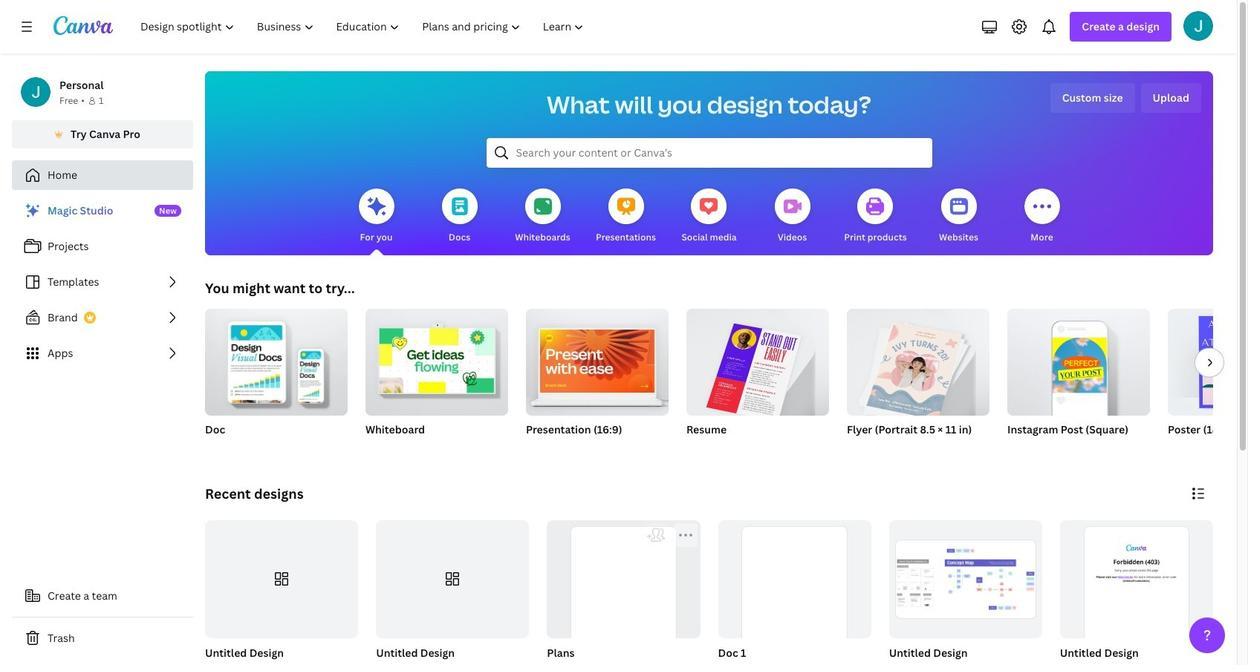 Task type: locate. For each thing, give the bounding box(es) containing it.
list
[[12, 196, 193, 369]]

group
[[205, 303, 348, 456], [205, 303, 348, 416], [366, 303, 508, 456], [366, 303, 508, 416], [526, 303, 669, 456], [526, 303, 669, 416], [687, 303, 829, 456], [687, 303, 829, 422], [847, 303, 990, 456], [847, 303, 990, 421], [1008, 303, 1150, 456], [1008, 303, 1150, 416], [1168, 309, 1248, 456], [1168, 309, 1248, 416], [202, 521, 358, 666], [205, 521, 358, 639], [373, 521, 529, 666], [376, 521, 529, 639], [544, 521, 700, 666], [547, 521, 700, 666], [715, 521, 871, 666], [886, 521, 1042, 666], [889, 521, 1042, 639], [1057, 521, 1213, 666], [1060, 521, 1213, 666]]

None search field
[[486, 138, 932, 168]]



Task type: describe. For each thing, give the bounding box(es) containing it.
john smith image
[[1184, 11, 1213, 41]]

Search search field
[[516, 139, 902, 167]]

top level navigation element
[[131, 12, 597, 42]]



Task type: vqa. For each thing, say whether or not it's contained in the screenshot.
search field
yes



